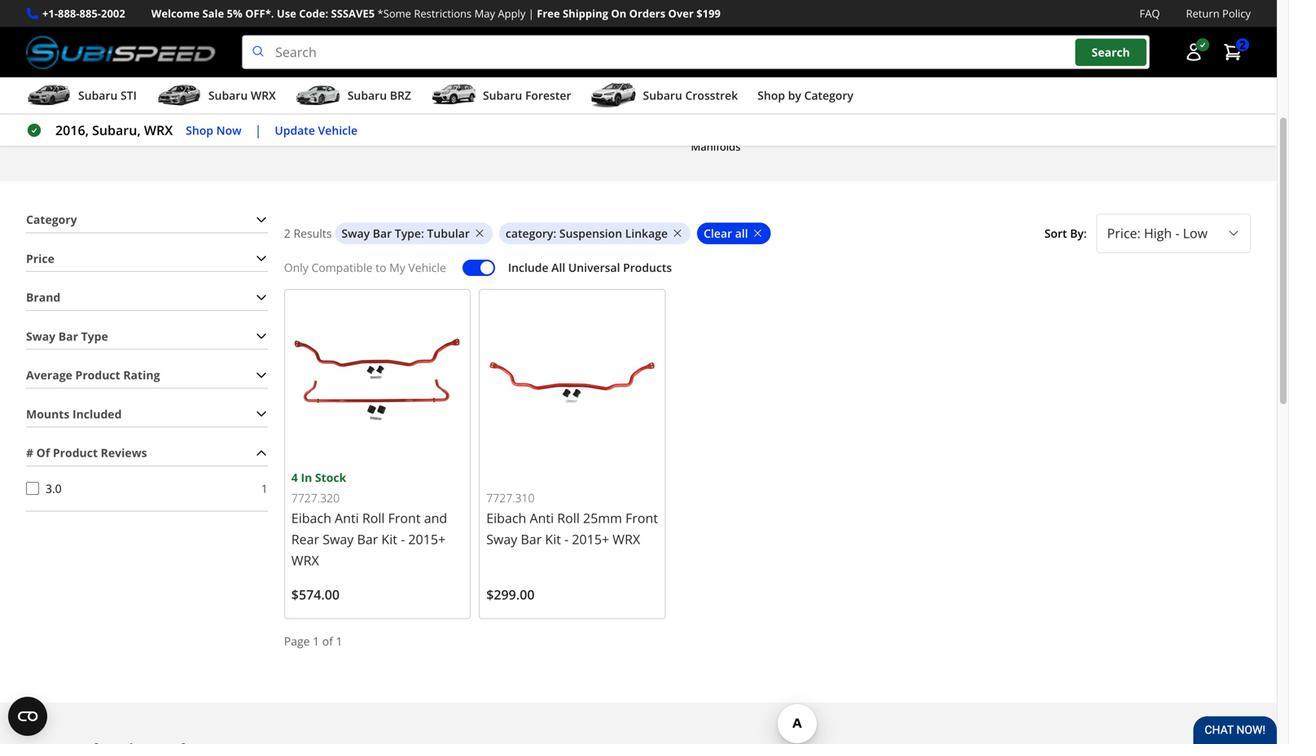 Task type: locate. For each thing, give the bounding box(es) containing it.
1 vertical spatial shop
[[186, 122, 213, 138]]

headlights button
[[336, 0, 477, 42]]

2 subaru from the left
[[208, 88, 248, 103]]

0 horizontal spatial |
[[255, 121, 262, 139]]

bar inside dropdown button
[[58, 328, 78, 344]]

-
[[401, 531, 405, 548], [565, 531, 569, 548]]

play
[[224, 26, 245, 40]]

vehicle right 'my'
[[408, 260, 446, 275]]

wrx up injectors
[[251, 88, 276, 103]]

shop by category
[[758, 88, 854, 103]]

only compatible to my vehicle
[[284, 260, 446, 275]]

5%
[[227, 6, 242, 21]]

0 horizontal spatial and
[[424, 509, 447, 527]]

0 vertical spatial type
[[395, 225, 421, 241]]

a subaru wrx thumbnail image image
[[156, 83, 202, 108]]

type up 'my'
[[395, 225, 421, 241]]

include
[[508, 260, 549, 275]]

| left free
[[528, 6, 534, 21]]

open widget image
[[8, 697, 47, 736]]

5 subaru from the left
[[643, 88, 682, 103]]

subaru up fuel
[[208, 88, 248, 103]]

0 horizontal spatial category
[[26, 212, 77, 227]]

eibach anti roll front and rear sway bar kit - 2015+ wrx image
[[291, 296, 464, 469]]

2016, subaru, wrx
[[55, 121, 173, 139]]

search input field
[[242, 35, 1150, 69]]

clear
[[704, 225, 732, 241]]

3 subaru from the left
[[348, 88, 387, 103]]

1 horizontal spatial category
[[506, 225, 553, 241]]

1 vertical spatial product
[[53, 445, 98, 461]]

2015+ inside 4 in stock 7727.320 eibach anti roll front and rear sway bar kit - 2015+ wrx
[[408, 531, 446, 548]]

type inside dropdown button
[[81, 328, 108, 344]]

turbos image
[[27, 56, 167, 115]]

category up "include"
[[506, 225, 553, 241]]

1 vertical spatial 2
[[284, 225, 291, 241]]

over
[[668, 6, 694, 21]]

lights
[[558, 26, 585, 40]]

sway bar type : tubular
[[342, 225, 470, 241]]

product down mounts included in the left bottom of the page
[[53, 445, 98, 461]]

1 - from the left
[[401, 531, 405, 548]]

front
[[388, 509, 421, 527], [626, 509, 658, 527]]

reviews
[[101, 445, 147, 461]]

subaru for subaru sti
[[78, 88, 118, 103]]

1 horizontal spatial shop
[[758, 88, 785, 103]]

0 horizontal spatial -
[[401, 531, 405, 548]]

0 horizontal spatial eibach
[[291, 509, 331, 527]]

wrx down 25mm
[[613, 531, 640, 548]]

oil left pans
[[1160, 26, 1174, 40]]

1 subaru from the left
[[78, 88, 118, 103]]

2 down policy
[[1240, 37, 1246, 52]]

single disc clutches
[[821, 26, 920, 40]]

air
[[981, 26, 995, 40]]

1 horizontal spatial kit
[[545, 531, 561, 548]]

1 horizontal spatial vehicle
[[408, 260, 446, 275]]

2 inside button
[[1240, 37, 1246, 52]]

1 horizontal spatial |
[[528, 6, 534, 21]]

1 vertical spatial of
[[322, 634, 333, 649]]

2 anti from the left
[[530, 509, 554, 527]]

search button
[[1076, 39, 1147, 66]]

1 vertical spatial type
[[81, 328, 108, 344]]

eibach down 7727.310
[[486, 509, 526, 527]]

2 for 2 results
[[284, 225, 291, 241]]

a subaru crosstrek thumbnail image image
[[591, 83, 637, 108]]

: left tubular
[[421, 225, 424, 241]]

wrx down rear
[[291, 552, 319, 569]]

0 horizontal spatial 1
[[261, 481, 268, 496]]

of right page
[[322, 634, 333, 649]]

kit inside 4 in stock 7727.320 eibach anti roll front and rear sway bar kit - 2015+ wrx
[[382, 531, 397, 548]]

0 horizontal spatial front
[[388, 509, 421, 527]]

only
[[284, 260, 309, 275]]

type up average product rating
[[81, 328, 108, 344]]

bar inside 4 in stock 7727.320 eibach anti roll front and rear sway bar kit - 2015+ wrx
[[357, 531, 378, 548]]

oil pans button
[[1109, 0, 1251, 42]]

sort by:
[[1045, 225, 1087, 241]]

single disc clutches button
[[800, 0, 942, 42]]

1 horizontal spatial 2015+
[[572, 531, 609, 548]]

0 horizontal spatial :
[[421, 225, 424, 241]]

subaru inside "dropdown button"
[[483, 88, 522, 103]]

2016,
[[55, 121, 89, 139]]

eibach
[[291, 509, 331, 527], [486, 509, 526, 527]]

shop left fuel
[[186, 122, 213, 138]]

1 horizontal spatial and
[[750, 122, 769, 137]]

anti down 7727.320
[[335, 509, 359, 527]]

category
[[804, 88, 854, 103]]

4 subaru from the left
[[483, 88, 522, 103]]

0 horizontal spatial oil
[[998, 26, 1012, 40]]

shop inside dropdown button
[[758, 88, 785, 103]]

0 horizontal spatial vehicle
[[318, 122, 358, 138]]

bar down 7727.310
[[521, 531, 542, 548]]

shop left by
[[758, 88, 785, 103]]

subaru inside dropdown button
[[208, 88, 248, 103]]

0 horizontal spatial shop
[[186, 122, 213, 138]]

anti down 7727.310
[[530, 509, 554, 527]]

$574.00
[[291, 586, 340, 603]]

coilovers
[[693, 26, 739, 40]]

0 horizontal spatial of
[[36, 445, 50, 461]]

type for sway bar type
[[81, 328, 108, 344]]

2 results
[[284, 225, 332, 241]]

front lips image
[[491, 56, 631, 115]]

sway inside 7727.310 eibach anti roll 25mm front sway bar kit - 2015+ wrx
[[486, 531, 517, 548]]

intercoolers image
[[1110, 56, 1250, 115]]

1 horizontal spatial -
[[565, 531, 569, 548]]

1 2015+ from the left
[[408, 531, 446, 548]]

product up included
[[75, 367, 120, 383]]

of inside dropdown button
[[36, 445, 50, 461]]

sway right rear
[[323, 531, 354, 548]]

catback exhausts button
[[26, 0, 168, 42]]

1 roll from the left
[[362, 509, 385, 527]]

anti inside 7727.310 eibach anti roll 25mm front sway bar kit - 2015+ wrx
[[530, 509, 554, 527]]

exhaust
[[663, 122, 703, 137]]

products
[[623, 260, 672, 275]]

management
[[248, 26, 314, 40]]

$299.00
[[486, 586, 535, 603]]

bar right rear
[[357, 531, 378, 548]]

forester
[[525, 88, 571, 103]]

sway inside dropdown button
[[26, 328, 55, 344]]

1 eibach from the left
[[291, 509, 331, 527]]

category up price
[[26, 212, 77, 227]]

shop for shop by category
[[758, 88, 785, 103]]

now
[[216, 122, 242, 138]]

subaru forester
[[483, 88, 571, 103]]

roll
[[362, 509, 385, 527], [557, 509, 580, 527]]

2 - from the left
[[565, 531, 569, 548]]

2 kit from the left
[[545, 531, 561, 548]]

button image
[[1184, 42, 1204, 62]]

1 vertical spatial and
[[424, 509, 447, 527]]

category inside dropdown button
[[26, 212, 77, 227]]

a subaru forester thumbnail image image
[[431, 83, 476, 108]]

injectors
[[242, 122, 285, 137]]

| right 'now'
[[255, 121, 262, 139]]

1 horizontal spatial eibach
[[486, 509, 526, 527]]

spoilers & wings image
[[336, 56, 476, 115]]

clutches
[[877, 26, 920, 40]]

0 vertical spatial shop
[[758, 88, 785, 103]]

1 front from the left
[[388, 509, 421, 527]]

2002
[[101, 6, 125, 21]]

: up all at left top
[[553, 225, 557, 241]]

compatible
[[312, 260, 373, 275]]

kit inside 7727.310 eibach anti roll 25mm front sway bar kit - 2015+ wrx
[[545, 531, 561, 548]]

1 kit from the left
[[382, 531, 397, 548]]

eibach down 7727.320
[[291, 509, 331, 527]]

a subaru brz thumbnail image image
[[295, 83, 341, 108]]

eibach inside 4 in stock 7727.320 eibach anti roll front and rear sway bar kit - 2015+ wrx
[[291, 509, 331, 527]]

wrx down a subaru wrx thumbnail image
[[144, 121, 173, 139]]

1 horizontal spatial front
[[626, 509, 658, 527]]

0 horizontal spatial type
[[81, 328, 108, 344]]

sway down 7727.310
[[486, 531, 517, 548]]

product inside 'dropdown button'
[[75, 367, 120, 383]]

0 horizontal spatial kit
[[382, 531, 397, 548]]

#
[[26, 445, 33, 461]]

1 horizontal spatial 1
[[313, 634, 319, 649]]

1 horizontal spatial type
[[395, 225, 421, 241]]

category for category
[[26, 212, 77, 227]]

2 2015+ from the left
[[572, 531, 609, 548]]

subaru left brz
[[348, 88, 387, 103]]

2 front from the left
[[626, 509, 658, 527]]

1 horizontal spatial oil
[[1160, 26, 1174, 40]]

product inside dropdown button
[[53, 445, 98, 461]]

tail lights image
[[491, 0, 631, 19]]

subaru up exhaust
[[643, 88, 682, 103]]

1 vertical spatial |
[[255, 121, 262, 139]]

air oil separators
[[981, 26, 1070, 40]]

2 left results
[[284, 225, 291, 241]]

+1-888-885-2002 link
[[42, 5, 125, 22]]

0 vertical spatial of
[[36, 445, 50, 461]]

0 horizontal spatial 2015+
[[408, 531, 446, 548]]

2 oil from the left
[[1160, 26, 1174, 40]]

subaru sti button
[[26, 81, 137, 113]]

category : suspension linkage
[[506, 225, 668, 241]]

subaru left sti
[[78, 88, 118, 103]]

subaru left the forester
[[483, 88, 522, 103]]

shop by category button
[[758, 81, 854, 113]]

bar up to
[[373, 225, 392, 241]]

faq
[[1140, 6, 1160, 21]]

- inside 7727.310 eibach anti roll 25mm front sway bar kit - 2015+ wrx
[[565, 531, 569, 548]]

1 horizontal spatial anti
[[530, 509, 554, 527]]

welcome
[[151, 6, 200, 21]]

orders
[[629, 6, 666, 21]]

2 horizontal spatial 1
[[336, 634, 343, 649]]

plug
[[189, 26, 211, 40]]

vehicle down the subaru brz dropdown button
[[318, 122, 358, 138]]

product
[[75, 367, 120, 383], [53, 445, 98, 461]]

oil pans image
[[1110, 0, 1250, 19]]

1 horizontal spatial :
[[553, 225, 557, 241]]

0 vertical spatial vehicle
[[318, 122, 358, 138]]

free
[[537, 6, 560, 21]]

2 : from the left
[[553, 225, 557, 241]]

4 in stock 7727.320 eibach anti roll front and rear sway bar kit - 2015+ wrx
[[291, 470, 447, 569]]

of right # at the left bottom
[[36, 445, 50, 461]]

kit
[[382, 531, 397, 548], [545, 531, 561, 548]]

oil right air
[[998, 26, 1012, 40]]

plug & play management button
[[181, 0, 323, 42]]

# of product reviews button
[[26, 441, 268, 466]]

sway down 'brand'
[[26, 328, 55, 344]]

Select... button
[[1097, 214, 1251, 253]]

2 roll from the left
[[557, 509, 580, 527]]

bar
[[373, 225, 392, 241], [58, 328, 78, 344], [357, 531, 378, 548], [521, 531, 542, 548]]

tubular
[[427, 225, 470, 241]]

bar up average
[[58, 328, 78, 344]]

2 eibach from the left
[[486, 509, 526, 527]]

category
[[26, 212, 77, 227], [506, 225, 553, 241]]

subaru
[[78, 88, 118, 103], [208, 88, 248, 103], [348, 88, 387, 103], [483, 88, 522, 103], [643, 88, 682, 103]]

sti
[[121, 88, 137, 103]]

air oil separators button
[[955, 0, 1096, 42]]

1 anti from the left
[[335, 509, 359, 527]]

1 horizontal spatial 2
[[1240, 37, 1246, 52]]

sway bar type button
[[26, 324, 268, 349]]

subaru brz
[[348, 88, 411, 103]]

1 horizontal spatial roll
[[557, 509, 580, 527]]

0 horizontal spatial 2
[[284, 225, 291, 241]]

0 horizontal spatial anti
[[335, 509, 359, 527]]

0 vertical spatial and
[[750, 122, 769, 137]]

0 vertical spatial 2
[[1240, 37, 1246, 52]]

anti
[[335, 509, 359, 527], [530, 509, 554, 527]]

0 vertical spatial product
[[75, 367, 120, 383]]

manifolds
[[691, 139, 741, 154]]

wrx inside subaru wrx dropdown button
[[251, 88, 276, 103]]

universal
[[568, 260, 620, 275]]

suspension
[[559, 225, 622, 241]]

headlights image
[[336, 0, 476, 19]]

2015+ inside 7727.310 eibach anti roll 25mm front sway bar kit - 2015+ wrx
[[572, 531, 609, 548]]

type for sway bar type : tubular
[[395, 225, 421, 241]]

0 horizontal spatial roll
[[362, 509, 385, 527]]



Task type: describe. For each thing, give the bounding box(es) containing it.
headers
[[705, 122, 747, 137]]

7727.310 eibach anti roll 25mm front sway bar kit - 2015+ wrx
[[486, 490, 658, 548]]

wheels image
[[955, 56, 1096, 115]]

subaru,
[[92, 121, 141, 139]]

catback exhausts image
[[27, 0, 167, 19]]

sale
[[202, 6, 224, 21]]

subaru brz button
[[295, 81, 411, 113]]

shop now
[[186, 122, 242, 138]]

# of product reviews
[[26, 445, 147, 461]]

return policy
[[1186, 6, 1251, 21]]

bar inside 7727.310 eibach anti roll 25mm front sway bar kit - 2015+ wrx
[[521, 531, 542, 548]]

1 oil from the left
[[998, 26, 1012, 40]]

a subaru sti thumbnail image image
[[26, 83, 72, 108]]

category for category : suspension linkage
[[506, 225, 553, 241]]

clear all
[[704, 225, 748, 241]]

tail
[[537, 26, 555, 40]]

and inside exhaust headers and manifolds
[[750, 122, 769, 137]]

1 : from the left
[[421, 225, 424, 241]]

coilovers image
[[646, 0, 786, 19]]

vehicle inside button
[[318, 122, 358, 138]]

anti inside 4 in stock 7727.320 eibach anti roll front and rear sway bar kit - 2015+ wrx
[[335, 509, 359, 527]]

stock
[[315, 470, 346, 485]]

faq link
[[1140, 5, 1160, 22]]

sway inside 4 in stock 7727.320 eibach anti roll front and rear sway bar kit - 2015+ wrx
[[323, 531, 354, 548]]

eibach inside 7727.310 eibach anti roll 25mm front sway bar kit - 2015+ wrx
[[486, 509, 526, 527]]

roll inside 7727.310 eibach anti roll 25mm front sway bar kit - 2015+ wrx
[[557, 509, 580, 527]]

average product rating
[[26, 367, 160, 383]]

disc
[[854, 26, 875, 40]]

roll inside 4 in stock 7727.320 eibach anti roll front and rear sway bar kit - 2015+ wrx
[[362, 509, 385, 527]]

may
[[475, 6, 495, 21]]

off*.
[[245, 6, 274, 21]]

search
[[1092, 44, 1130, 60]]

all
[[552, 260, 565, 275]]

subaru crosstrek
[[643, 88, 738, 103]]

crosstrek
[[685, 88, 738, 103]]

&
[[214, 26, 221, 40]]

apply
[[498, 6, 526, 21]]

fog lights image
[[801, 56, 941, 115]]

brand button
[[26, 285, 268, 310]]

separators
[[1015, 26, 1070, 40]]

subaru for subaru brz
[[348, 88, 387, 103]]

subispeed logo image
[[26, 35, 216, 69]]

plug & play management
[[189, 26, 314, 40]]

update
[[275, 122, 315, 138]]

price
[[26, 251, 54, 266]]

return
[[1186, 6, 1220, 21]]

results
[[294, 225, 332, 241]]

include all universal products
[[508, 260, 672, 275]]

wrx inside 4 in stock 7727.320 eibach anti roll front and rear sway bar kit - 2015+ wrx
[[291, 552, 319, 569]]

exhaust headers and manifolds button
[[645, 55, 787, 155]]

shop now link
[[186, 121, 242, 140]]

2 for 2
[[1240, 37, 1246, 52]]

tail lights button
[[490, 0, 632, 42]]

sway up "only compatible to my vehicle"
[[342, 225, 370, 241]]

page
[[284, 634, 310, 649]]

welcome sale 5% off*. use code: sssave5 *some restrictions may apply | free shipping on orders over $199
[[151, 6, 721, 21]]

update vehicle
[[275, 122, 358, 138]]

subaru wrx
[[208, 88, 276, 103]]

use
[[277, 6, 296, 21]]

turbos
[[79, 122, 114, 137]]

subaru for subaru forester
[[483, 88, 522, 103]]

update vehicle button
[[275, 121, 358, 140]]

subaru wrx button
[[156, 81, 276, 113]]

subaru for subaru wrx
[[208, 88, 248, 103]]

catback exhausts
[[53, 26, 141, 40]]

plug & play management image
[[182, 0, 322, 19]]

single
[[821, 26, 851, 40]]

sssave5
[[331, 6, 375, 21]]

+1-
[[42, 6, 58, 21]]

mounts
[[26, 406, 69, 422]]

wrx inside 7727.310 eibach anti roll 25mm front sway bar kit - 2015+ wrx
[[613, 531, 640, 548]]

fuel
[[218, 122, 239, 137]]

rear
[[291, 531, 319, 548]]

4
[[291, 470, 298, 485]]

eibach anti roll 25mm front sway bar kit - 2015+ wrx image
[[486, 296, 659, 469]]

fuel injectors image
[[182, 56, 322, 115]]

included
[[72, 406, 122, 422]]

all
[[735, 225, 748, 241]]

subaru forester button
[[431, 81, 571, 113]]

my
[[389, 260, 405, 275]]

exhaust headers and manifolds
[[663, 122, 769, 154]]

$199
[[697, 6, 721, 21]]

front inside 7727.310 eibach anti roll 25mm front sway bar kit - 2015+ wrx
[[626, 509, 658, 527]]

25mm
[[583, 509, 622, 527]]

888-
[[58, 6, 79, 21]]

subaru for subaru crosstrek
[[643, 88, 682, 103]]

to
[[376, 260, 387, 275]]

1 horizontal spatial of
[[322, 634, 333, 649]]

and inside 4 in stock 7727.320 eibach anti roll front and rear sway bar kit - 2015+ wrx
[[424, 509, 447, 527]]

average product rating button
[[26, 363, 268, 388]]

0 vertical spatial |
[[528, 6, 534, 21]]

shop for shop now
[[186, 122, 213, 138]]

brz
[[390, 88, 411, 103]]

mounts included
[[26, 406, 122, 422]]

average
[[26, 367, 72, 383]]

sway bar type
[[26, 328, 108, 344]]

1 vertical spatial vehicle
[[408, 260, 446, 275]]

subaru sti
[[78, 88, 137, 103]]

shipping
[[563, 6, 608, 21]]

front inside 4 in stock 7727.320 eibach anti roll front and rear sway bar kit - 2015+ wrx
[[388, 509, 421, 527]]

catback
[[53, 26, 93, 40]]

price button
[[26, 246, 268, 271]]

7727.310
[[486, 490, 535, 506]]

- inside 4 in stock 7727.320 eibach anti roll front and rear sway bar kit - 2015+ wrx
[[401, 531, 405, 548]]

by
[[788, 88, 801, 103]]

select... image
[[1227, 227, 1240, 240]]

3.0 button
[[26, 482, 39, 495]]

return policy link
[[1186, 5, 1251, 22]]

restrictions
[[414, 6, 472, 21]]

sort
[[1045, 225, 1067, 241]]

subaru crosstrek button
[[591, 81, 738, 113]]

exhaust headers and manifolds image
[[646, 56, 786, 115]]

coilovers button
[[645, 0, 787, 42]]

on
[[611, 6, 627, 21]]



Task type: vqa. For each thing, say whether or not it's contained in the screenshot.
SWAY BAR TYPE : TUBULAR
yes



